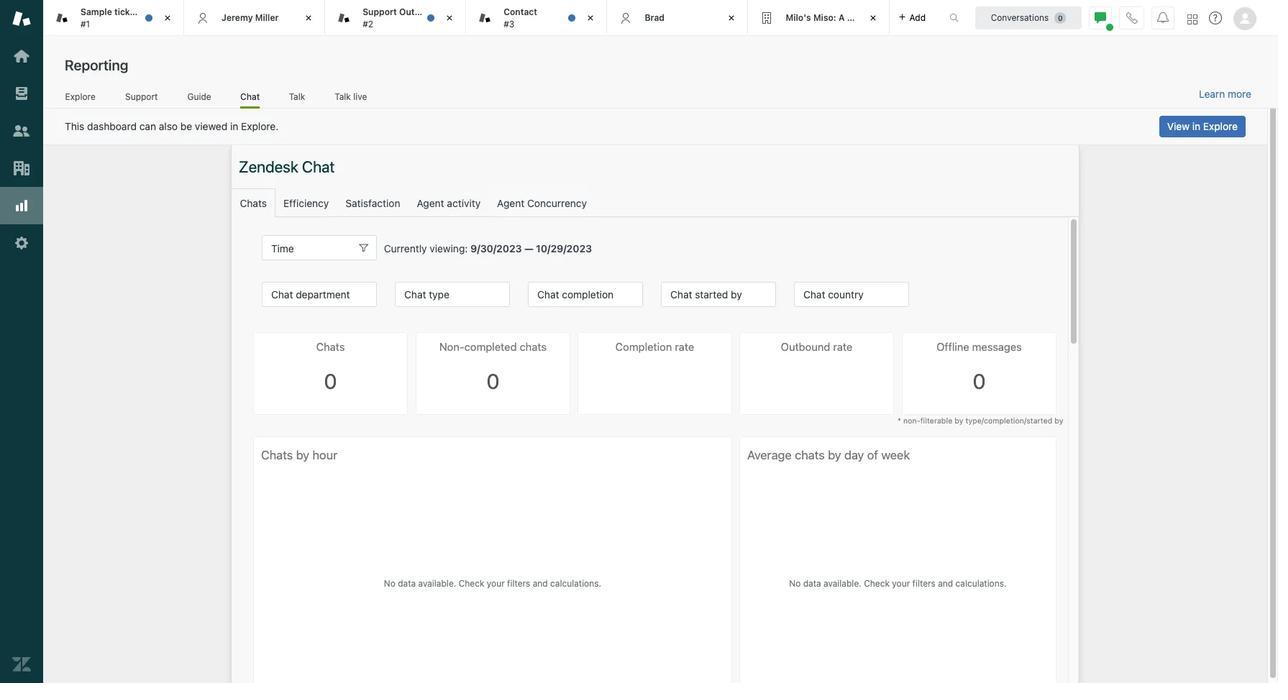 Task type: describe. For each thing, give the bounding box(es) containing it.
this
[[65, 120, 84, 132]]

chat
[[240, 91, 260, 102]]

zendesk products image
[[1188, 14, 1198, 24]]

close image inside the jeremy miller tab
[[302, 11, 316, 25]]

be
[[180, 120, 192, 132]]

guide link
[[187, 91, 212, 106]]

a
[[839, 12, 845, 23]]

guide
[[187, 91, 211, 102]]

contact
[[504, 7, 538, 17]]

brad
[[645, 12, 665, 23]]

learn more link
[[1200, 88, 1252, 101]]

close image for #1
[[161, 11, 175, 25]]

organizations image
[[12, 159, 31, 178]]

zendesk support image
[[12, 9, 31, 28]]

jeremy miller tab
[[184, 0, 325, 36]]

add button
[[890, 0, 935, 35]]

add
[[910, 12, 926, 23]]

support for support outreach #2
[[363, 7, 397, 17]]

get started image
[[12, 47, 31, 65]]

dashboard
[[87, 120, 137, 132]]

milo's
[[786, 12, 811, 23]]

talk live link
[[334, 91, 368, 106]]

1 in from the left
[[230, 120, 238, 132]]

conversations button
[[976, 6, 1082, 29]]

subsidiary
[[883, 12, 928, 23]]

jeremy
[[222, 12, 253, 23]]

close image
[[725, 11, 739, 25]]

milo's miso: a foodlez subsidiary
[[786, 12, 928, 23]]

conversations
[[991, 12, 1049, 23]]

explore inside view in explore button
[[1204, 120, 1238, 132]]

button displays agent's chat status as online. image
[[1095, 12, 1107, 23]]

milo's miso: a foodlez subsidiary tab
[[749, 0, 928, 36]]

jeremy miller
[[222, 12, 279, 23]]

explore link
[[65, 91, 96, 106]]

outreach
[[399, 7, 439, 17]]

support link
[[125, 91, 158, 106]]

talk link
[[289, 91, 306, 106]]

close image for #3
[[584, 11, 598, 25]]

learn more
[[1200, 88, 1252, 100]]

tab containing contact
[[466, 0, 608, 36]]

explore inside explore link
[[65, 91, 96, 102]]

can
[[139, 120, 156, 132]]

view in explore
[[1168, 120, 1238, 132]]

also
[[159, 120, 178, 132]]



Task type: locate. For each thing, give the bounding box(es) containing it.
0 horizontal spatial explore
[[65, 91, 96, 102]]

close image left jeremy
[[161, 11, 175, 25]]

4 close image from the left
[[584, 11, 598, 25]]

0 vertical spatial explore
[[65, 91, 96, 102]]

talk for talk
[[289, 91, 305, 102]]

live
[[353, 91, 367, 102]]

0 horizontal spatial talk
[[289, 91, 305, 102]]

more
[[1228, 88, 1252, 100]]

0 horizontal spatial in
[[230, 120, 238, 132]]

admin image
[[12, 234, 31, 253]]

view
[[1168, 120, 1190, 132]]

explore up this
[[65, 91, 96, 102]]

support
[[363, 7, 397, 17], [125, 91, 158, 102]]

3 close image from the left
[[443, 11, 457, 25]]

foodlez
[[847, 12, 881, 23]]

2 close image from the left
[[302, 11, 316, 25]]

in right view
[[1193, 120, 1201, 132]]

explore
[[65, 91, 96, 102], [1204, 120, 1238, 132]]

0 horizontal spatial support
[[125, 91, 158, 102]]

close image for #2
[[443, 11, 457, 25]]

close image right outreach
[[443, 11, 457, 25]]

support for support
[[125, 91, 158, 102]]

2 talk from the left
[[335, 91, 351, 102]]

close image inside #1 tab
[[161, 11, 175, 25]]

zendesk image
[[12, 656, 31, 674]]

support up can
[[125, 91, 158, 102]]

reporting
[[65, 57, 128, 73]]

in
[[230, 120, 238, 132], [1193, 120, 1201, 132]]

contact #3
[[504, 7, 538, 29]]

1 talk from the left
[[289, 91, 305, 102]]

notifications image
[[1158, 12, 1169, 23]]

close image right the miller
[[302, 11, 316, 25]]

reporting image
[[12, 196, 31, 215]]

view in explore button
[[1160, 116, 1246, 137]]

#1
[[81, 18, 90, 29]]

#2
[[363, 18, 373, 29]]

1 close image from the left
[[161, 11, 175, 25]]

5 close image from the left
[[866, 11, 880, 25]]

1 horizontal spatial explore
[[1204, 120, 1238, 132]]

talk inside "link"
[[335, 91, 351, 102]]

1 vertical spatial support
[[125, 91, 158, 102]]

talk for talk live
[[335, 91, 351, 102]]

in inside button
[[1193, 120, 1201, 132]]

this dashboard can also be viewed in explore.
[[65, 120, 279, 132]]

chat link
[[240, 91, 260, 109]]

talk right chat
[[289, 91, 305, 102]]

1 horizontal spatial in
[[1193, 120, 1201, 132]]

explore down the learn more link
[[1204, 120, 1238, 132]]

viewed
[[195, 120, 228, 132]]

support inside support outreach #2
[[363, 7, 397, 17]]

talk live
[[335, 91, 367, 102]]

1 vertical spatial explore
[[1204, 120, 1238, 132]]

main element
[[0, 0, 43, 684]]

1 horizontal spatial support
[[363, 7, 397, 17]]

1 horizontal spatial talk
[[335, 91, 351, 102]]

2 tab from the left
[[466, 0, 608, 36]]

views image
[[12, 84, 31, 103]]

miller
[[255, 12, 279, 23]]

support outreach #2
[[363, 7, 439, 29]]

tabs tab list
[[43, 0, 935, 36]]

in right the viewed
[[230, 120, 238, 132]]

0 vertical spatial support
[[363, 7, 397, 17]]

customers image
[[12, 122, 31, 140]]

close image left the brad
[[584, 11, 598, 25]]

explore.
[[241, 120, 279, 132]]

talk left "live"
[[335, 91, 351, 102]]

brad tab
[[608, 0, 749, 36]]

2 in from the left
[[1193, 120, 1201, 132]]

miso:
[[814, 12, 837, 23]]

tab containing support outreach
[[325, 0, 466, 36]]

talk
[[289, 91, 305, 102], [335, 91, 351, 102]]

get help image
[[1210, 12, 1223, 24]]

support up #2
[[363, 7, 397, 17]]

#3
[[504, 18, 515, 29]]

#1 tab
[[43, 0, 184, 36]]

1 tab from the left
[[325, 0, 466, 36]]

tab
[[325, 0, 466, 36], [466, 0, 608, 36]]

close image inside milo's miso: a foodlez subsidiary tab
[[866, 11, 880, 25]]

learn
[[1200, 88, 1226, 100]]

close image
[[161, 11, 175, 25], [302, 11, 316, 25], [443, 11, 457, 25], [584, 11, 598, 25], [866, 11, 880, 25]]

close image right the a
[[866, 11, 880, 25]]



Task type: vqa. For each thing, say whether or not it's contained in the screenshot.
Tina
no



